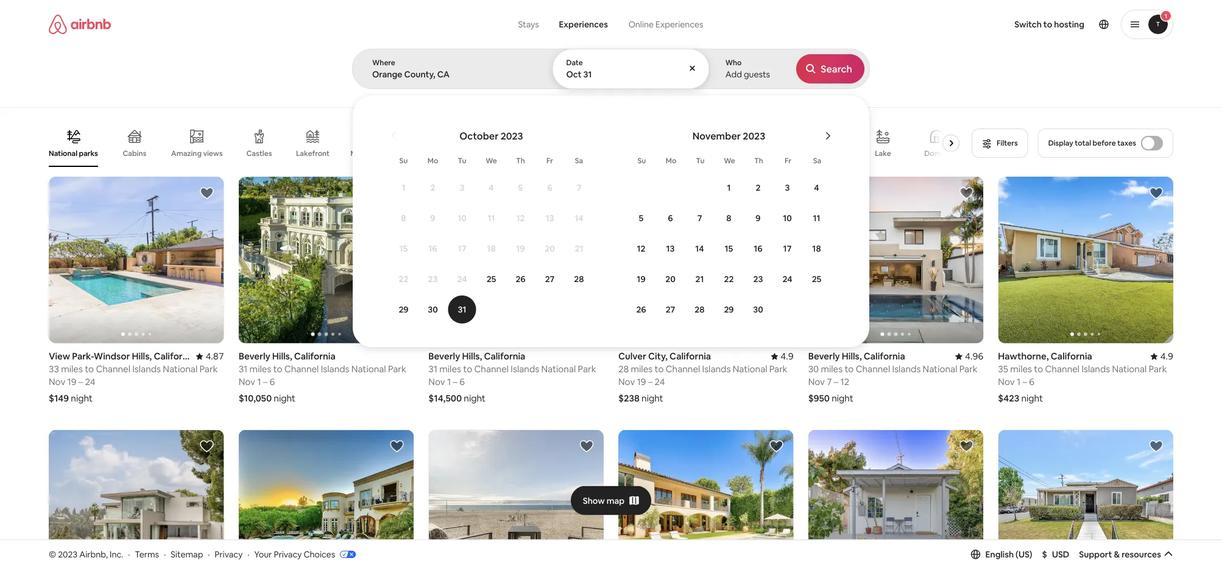 Task type: locate. For each thing, give the bounding box(es) containing it.
0 horizontal spatial 2023
[[58, 549, 78, 560]]

california inside beverly hills, california 31 miles to channel islands national park nov 1 – 6 $14,500 night
[[484, 350, 526, 362]]

– inside beverly hills, california 31 miles to channel islands national park nov 1 – 6 $14,500 night
[[453, 376, 458, 388]]

1 vertical spatial 21
[[696, 274, 704, 285]]

1 button down omg! on the top of the page
[[389, 173, 418, 202]]

3 button for october 2023
[[448, 173, 477, 202]]

3 night from the left
[[642, 392, 663, 404]]

1 horizontal spatial 22 button
[[715, 264, 744, 294]]

4 islands from the left
[[893, 363, 921, 375]]

4.87 out of 5 average rating image
[[196, 350, 224, 362]]

3 nov from the left
[[619, 376, 635, 388]]

1 horizontal spatial tu
[[696, 156, 705, 165]]

2 horizontal spatial 2023
[[743, 130, 766, 142]]

0 horizontal spatial 12 button
[[506, 204, 535, 233]]

1 horizontal spatial 9 button
[[744, 204, 773, 233]]

2 22 from the left
[[724, 274, 734, 285]]

miles inside beverly hills, california 31 miles to channel islands national park nov 1 – 6 $14,500 night
[[440, 363, 461, 375]]

1 vertical spatial 21 button
[[685, 264, 715, 294]]

who
[[726, 58, 742, 67]]

2 channel from the left
[[285, 363, 319, 375]]

0 horizontal spatial 11 button
[[477, 204, 506, 233]]

miles down culver
[[631, 363, 653, 375]]

nov inside beverly hills, california 30 miles to channel islands national park nov 7 – 12 $950 night
[[809, 376, 825, 388]]

7 for topmost 7 button
[[577, 182, 582, 193]]

0 horizontal spatial 16
[[429, 243, 437, 254]]

11 for 2nd 11 button from the right
[[488, 213, 495, 224]]

4 down october 2023
[[489, 182, 494, 193]]

2 hills, from the left
[[842, 350, 862, 362]]

0 horizontal spatial 10
[[458, 213, 467, 224]]

0 horizontal spatial 7 button
[[565, 173, 594, 202]]

1 16 from the left
[[429, 243, 437, 254]]

2 experiences from the left
[[656, 19, 704, 30]]

3 islands from the left
[[702, 363, 731, 375]]

24 inside 33 miles to channel islands national park nov 19 – 24 $149 night
[[85, 376, 95, 388]]

experiences up date
[[559, 19, 608, 30]]

filters button
[[972, 129, 1029, 158]]

to inside beverly hills, california 31 miles to channel islands national park nov 1 – 6 $10,050 night
[[273, 363, 283, 375]]

1 vertical spatial 27
[[666, 304, 675, 315]]

0 horizontal spatial 20 button
[[535, 234, 565, 263]]

amazing left views
[[171, 149, 202, 158]]

1 horizontal spatial we
[[724, 156, 735, 165]]

park inside beverly hills, california 30 miles to channel islands national park nov 7 – 12 $950 night
[[960, 363, 978, 375]]

17 for first the 17 button
[[458, 243, 466, 254]]

5 california from the left
[[1051, 350, 1093, 362]]

hosting
[[1054, 19, 1085, 30]]

20
[[545, 243, 555, 254], [666, 274, 676, 285]]

0 horizontal spatial beverly
[[239, 350, 270, 362]]

nov up $10,050
[[239, 376, 255, 388]]

1 vertical spatial 5
[[639, 213, 644, 224]]

1 25 from the left
[[487, 274, 496, 285]]

nov up $14,500
[[429, 376, 445, 388]]

1 horizontal spatial 3 button
[[773, 173, 802, 202]]

2 we from the left
[[724, 156, 735, 165]]

5 islands from the left
[[511, 363, 539, 375]]

map
[[607, 495, 625, 506]]

5 – from the left
[[453, 376, 458, 388]]

0 vertical spatial 7
[[577, 182, 582, 193]]

1 horizontal spatial 8 button
[[715, 204, 744, 233]]

5
[[518, 182, 523, 193], [639, 213, 644, 224]]

1 horizontal spatial 10
[[783, 213, 792, 224]]

0 vertical spatial 12
[[516, 213, 525, 224]]

26
[[516, 274, 526, 285], [636, 304, 646, 315]]

hills, inside beverly hills, california 30 miles to channel islands national park nov 7 – 12 $950 night
[[842, 350, 862, 362]]

1 24 button from the left
[[448, 264, 477, 294]]

2 25 button from the left
[[802, 264, 832, 294]]

· right the terms link
[[164, 549, 166, 560]]

mo
[[428, 156, 438, 165], [666, 156, 677, 165]]

th left pools
[[516, 156, 525, 165]]

3 – from the left
[[648, 376, 653, 388]]

1 29 from the left
[[399, 304, 409, 315]]

30 button
[[418, 295, 448, 324], [744, 295, 773, 324]]

16 for 1st 16 button from right
[[754, 243, 763, 254]]

park inside 'culver city, california 28 miles to channel islands national park nov 19 – 24 $238 night'
[[770, 363, 788, 375]]

hills, inside beverly hills, california 31 miles to channel islands national park nov 1 – 6 $14,500 night
[[462, 350, 482, 362]]

1 17 from the left
[[458, 243, 466, 254]]

12 button
[[506, 204, 535, 233], [627, 234, 656, 263]]

2 – from the left
[[263, 376, 268, 388]]

22
[[399, 274, 409, 285], [724, 274, 734, 285]]

1 horizontal spatial hills,
[[462, 350, 482, 362]]

miles for beverly hills, california 31 miles to channel islands national park nov 1 – 6 $10,050 night
[[250, 363, 271, 375]]

3 hills, from the left
[[462, 350, 482, 362]]

1 beverly from the left
[[239, 350, 270, 362]]

0 horizontal spatial 5
[[518, 182, 523, 193]]

0 horizontal spatial 26
[[516, 274, 526, 285]]

stays
[[518, 19, 539, 30]]

nov up $950
[[809, 376, 825, 388]]

california for $950
[[864, 350, 905, 362]]

6 – from the left
[[1023, 376, 1027, 388]]

0 horizontal spatial 5 button
[[506, 173, 535, 202]]

california for $10,050
[[294, 350, 336, 362]]

we
[[486, 156, 497, 165], [724, 156, 735, 165]]

channel for culver city, california 28 miles to channel islands national park nov 19 – 24 $238 night
[[666, 363, 700, 375]]

october 2023
[[460, 130, 523, 142]]

– inside beverly hills, california 30 miles to channel islands national park nov 7 – 12 $950 night
[[834, 376, 839, 388]]

none search field containing october 2023
[[352, 0, 1223, 356]]

nov inside beverly hills, california 31 miles to channel islands national park nov 1 – 6 $10,050 night
[[239, 376, 255, 388]]

8 button
[[389, 204, 418, 233], [715, 204, 744, 233]]

channel inside beverly hills, california 30 miles to channel islands national park nov 7 – 12 $950 night
[[856, 363, 891, 375]]

2 horizontal spatial 28
[[695, 304, 705, 315]]

1 vertical spatial 7
[[698, 213, 702, 224]]

sa left grid
[[813, 156, 822, 165]]

24 button
[[448, 264, 477, 294], [773, 264, 802, 294]]

1 fr from the left
[[547, 156, 553, 165]]

california inside beverly hills, california 31 miles to channel islands national park nov 1 – 6 $10,050 night
[[294, 350, 336, 362]]

2 15 from the left
[[725, 243, 733, 254]]

hills, inside beverly hills, california 31 miles to channel islands national park nov 1 – 6 $10,050 night
[[272, 350, 292, 362]]

0 horizontal spatial sa
[[575, 156, 583, 165]]

beverly for beverly hills, california 31 miles to channel islands national park nov 1 – 6 $10,050 night
[[239, 350, 270, 362]]

· left privacy link
[[208, 549, 210, 560]]

0 horizontal spatial 20
[[545, 243, 555, 254]]

21 button
[[565, 234, 594, 263], [685, 264, 715, 294]]

1 horizontal spatial 22
[[724, 274, 734, 285]]

1 button
[[389, 173, 418, 202], [715, 173, 744, 202]]

night inside beverly hills, california 31 miles to channel islands national park nov 1 – 6 $10,050 night
[[274, 392, 296, 404]]

miles inside beverly hills, california 31 miles to channel islands national park nov 1 – 6 $10,050 night
[[250, 363, 271, 375]]

13
[[546, 213, 554, 224], [666, 243, 675, 254]]

to inside 'culver city, california 28 miles to channel islands national park nov 19 – 24 $238 night'
[[655, 363, 664, 375]]

2 beverly from the left
[[809, 350, 840, 362]]

park inside beverly hills, california 31 miles to channel islands national park nov 1 – 6 $10,050 night
[[388, 363, 406, 375]]

privacy right your
[[274, 549, 302, 560]]

add to wishlist: alhambra, california image
[[1149, 439, 1164, 454]]

13 button
[[535, 204, 565, 233], [656, 234, 685, 263]]

islands for beverly hills, california 31 miles to channel islands national park nov 1 – 6 $10,050 night
[[321, 363, 350, 375]]

13 for the top 13 button
[[546, 213, 554, 224]]

16
[[429, 243, 437, 254], [754, 243, 763, 254]]

12
[[516, 213, 525, 224], [637, 243, 646, 254], [841, 376, 850, 388]]

switch to hosting link
[[1008, 12, 1092, 37]]

your
[[254, 549, 272, 560]]

2 15 button from the left
[[715, 234, 744, 263]]

1 horizontal spatial 12
[[637, 243, 646, 254]]

to
[[1044, 19, 1053, 30], [85, 363, 94, 375], [273, 363, 283, 375], [655, 363, 664, 375], [845, 363, 854, 375], [463, 363, 472, 375], [1034, 363, 1043, 375]]

1 vertical spatial 20
[[666, 274, 676, 285]]

0 horizontal spatial tu
[[458, 156, 466, 165]]

1 2 from the left
[[431, 182, 435, 193]]

night right $149
[[71, 392, 93, 404]]

1 horizontal spatial 25
[[812, 274, 822, 285]]

tu left "homes"
[[696, 156, 705, 165]]

national inside beverly hills, california 31 miles to channel islands national park nov 1 – 6 $10,050 night
[[352, 363, 386, 375]]

11
[[488, 213, 495, 224], [813, 213, 821, 224]]

1 horizontal spatial 2023
[[501, 130, 523, 142]]

– inside 33 miles to channel islands national park nov 19 – 24 $149 night
[[78, 376, 83, 388]]

3 button
[[448, 173, 477, 202], [773, 173, 802, 202]]

terms link
[[135, 549, 159, 560]]

24
[[457, 274, 467, 285], [783, 274, 793, 285], [85, 376, 95, 388], [655, 376, 665, 388]]

3 for november 2023
[[785, 182, 790, 193]]

2023 up amazing pools
[[501, 130, 523, 142]]

1 horizontal spatial 4.9
[[1161, 350, 1174, 362]]

0 horizontal spatial 14 button
[[565, 204, 594, 233]]

privacy link
[[215, 549, 243, 560]]

national
[[49, 149, 77, 158], [163, 363, 198, 375], [352, 363, 386, 375], [733, 363, 768, 375], [923, 363, 958, 375], [541, 363, 576, 375], [1112, 363, 1147, 375]]

nov for culver city, california 28 miles to channel islands national park nov 19 – 24 $238 night
[[619, 376, 635, 388]]

add to wishlist: hermosa beach, california image
[[580, 439, 594, 454]]

night
[[71, 392, 93, 404], [274, 392, 296, 404], [642, 392, 663, 404], [832, 392, 854, 404], [464, 392, 486, 404], [1022, 392, 1043, 404]]

28 inside 'culver city, california 28 miles to channel islands national park nov 19 – 24 $238 night'
[[619, 363, 629, 375]]

0 vertical spatial 27 button
[[535, 264, 565, 294]]

6 nov from the left
[[998, 376, 1015, 388]]

islands
[[132, 363, 161, 375], [321, 363, 350, 375], [702, 363, 731, 375], [893, 363, 921, 375], [511, 363, 539, 375], [1082, 363, 1110, 375]]

2 horizontal spatial 7
[[827, 376, 832, 388]]

2 17 from the left
[[783, 243, 792, 254]]

islands inside beverly hills, california 30 miles to channel islands national park nov 7 – 12 $950 night
[[893, 363, 921, 375]]

add to wishlist: beverly hills, california image
[[580, 186, 594, 201], [959, 186, 974, 201], [200, 439, 214, 454], [390, 439, 404, 454], [770, 439, 784, 454]]

0 horizontal spatial mo
[[428, 156, 438, 165]]

– inside "hawthorne, california 35 miles to channel islands national park nov 1 – 6 $423 night"
[[1023, 376, 1027, 388]]

1 22 from the left
[[399, 274, 409, 285]]

3 button down skiing
[[773, 173, 802, 202]]

miles up $950
[[821, 363, 843, 375]]

5 for the right 5 button
[[639, 213, 644, 224]]

12 for 12 button to the left
[[516, 213, 525, 224]]

3 button down rooms
[[448, 173, 477, 202]]

night inside beverly hills, california 30 miles to channel islands national park nov 7 – 12 $950 night
[[832, 392, 854, 404]]

experiences right online
[[656, 19, 704, 30]]

nov down 35
[[998, 376, 1015, 388]]

sa right pools
[[575, 156, 583, 165]]

beverly for beverly hills, california 31 miles to channel islands national park nov 1 – 6 $14,500 night
[[429, 350, 460, 362]]

beverly inside beverly hills, california 31 miles to channel islands national park nov 1 – 6 $14,500 night
[[429, 350, 460, 362]]

4 button down rooms
[[477, 173, 506, 202]]

2 4 from the left
[[814, 182, 819, 193]]

hills, for $10,050
[[272, 350, 292, 362]]

night right "$238"
[[642, 392, 663, 404]]

28
[[574, 274, 584, 285], [695, 304, 705, 315], [619, 363, 629, 375]]

20 for 20 button to the right
[[666, 274, 676, 285]]

th down november 2023
[[755, 156, 763, 165]]

4 park from the left
[[960, 363, 978, 375]]

21
[[575, 243, 584, 254], [696, 274, 704, 285]]

beverly inside beverly hills, california 31 miles to channel islands national park nov 1 – 6 $10,050 night
[[239, 350, 270, 362]]

miles up $10,050
[[250, 363, 271, 375]]

1 horizontal spatial 10 button
[[773, 204, 802, 233]]

islands inside beverly hills, california 31 miles to channel islands national park nov 1 – 6 $14,500 night
[[511, 363, 539, 375]]

california inside beverly hills, california 30 miles to channel islands national park nov 7 – 12 $950 night
[[864, 350, 905, 362]]

su
[[400, 156, 408, 165], [638, 156, 646, 165]]

2 29 button from the left
[[715, 295, 744, 324]]

1 horizontal spatial 16
[[754, 243, 763, 254]]

1 horizontal spatial 23
[[754, 274, 763, 285]]

amazing for amazing views
[[171, 149, 202, 158]]

1 4 from the left
[[489, 182, 494, 193]]

2023 for ©
[[58, 549, 78, 560]]

6 night from the left
[[1022, 392, 1043, 404]]

0 horizontal spatial 17 button
[[448, 234, 477, 263]]

1 horizontal spatial 14 button
[[685, 234, 715, 263]]

english (us) button
[[971, 549, 1033, 560]]

2 30 button from the left
[[744, 295, 773, 324]]

1 horizontal spatial 2 button
[[744, 173, 773, 202]]

27 button
[[535, 264, 565, 294], [656, 295, 685, 324]]

1 vertical spatial 13
[[666, 243, 675, 254]]

1 button down "homes"
[[715, 173, 744, 202]]

0 horizontal spatial 23
[[428, 274, 438, 285]]

2 17 button from the left
[[773, 234, 802, 263]]

16 button
[[418, 234, 448, 263], [744, 234, 773, 263]]

1 night from the left
[[71, 392, 93, 404]]

11 button
[[477, 204, 506, 233], [802, 204, 832, 233]]

28 button
[[565, 264, 594, 294], [685, 295, 715, 324]]

1 horizontal spatial 19 button
[[627, 264, 656, 294]]

nov inside 'culver city, california 28 miles to channel islands national park nov 19 – 24 $238 night'
[[619, 376, 635, 388]]

3 button for november 2023
[[773, 173, 802, 202]]

usd
[[1052, 549, 1070, 560]]

4.9 for hawthorne, california 35 miles to channel islands national park nov 1 – 6 $423 night
[[1161, 350, 1174, 362]]

park inside "hawthorne, california 35 miles to channel islands national park nov 1 – 6 $423 night"
[[1149, 363, 1167, 375]]

2 right add to wishlist: beverly hills, california image
[[431, 182, 435, 193]]

15
[[400, 243, 408, 254], [725, 243, 733, 254]]

1 horizontal spatial 4 button
[[802, 173, 832, 202]]

1 horizontal spatial 23 button
[[744, 264, 773, 294]]

miles down hawthorne,
[[1011, 363, 1032, 375]]

15 button
[[389, 234, 418, 263], [715, 234, 744, 263]]

2 2 button from the left
[[744, 173, 773, 202]]

2 privacy from the left
[[274, 549, 302, 560]]

1 vertical spatial 14
[[696, 243, 704, 254]]

nov for beverly hills, california 31 miles to channel islands national park nov 1 – 6 $14,500 night
[[429, 376, 445, 388]]

– for beverly hills, california 31 miles to channel islands national park nov 1 – 6 $14,500 night
[[453, 376, 458, 388]]

9 for second 9 button from left
[[756, 213, 761, 224]]

0 horizontal spatial we
[[486, 156, 497, 165]]

off-the-grid
[[805, 149, 847, 158]]

su left the tiny
[[638, 156, 646, 165]]

1 horizontal spatial 21
[[696, 274, 704, 285]]

night right $423
[[1022, 392, 1043, 404]]

29
[[399, 304, 409, 315], [724, 304, 734, 315]]

1 horizontal spatial 27
[[666, 304, 675, 315]]

night right $10,050
[[274, 392, 296, 404]]

channel inside 'culver city, california 28 miles to channel islands national park nov 19 – 24 $238 night'
[[666, 363, 700, 375]]

0 vertical spatial 28 button
[[565, 264, 594, 294]]

su left omg! on the top of the page
[[400, 156, 408, 165]]

2 8 button from the left
[[715, 204, 744, 233]]

2 button for november 2023
[[744, 173, 773, 202]]

1 park from the left
[[200, 363, 218, 375]]

4 night from the left
[[832, 392, 854, 404]]

2 down skiing
[[756, 182, 761, 193]]

miles right the 33
[[61, 363, 83, 375]]

night for beverly hills, california 31 miles to channel islands national park nov 1 – 6 $14,500 night
[[464, 392, 486, 404]]

1 vertical spatial 12
[[637, 243, 646, 254]]

park inside beverly hills, california 31 miles to channel islands national park nov 1 – 6 $14,500 night
[[578, 363, 596, 375]]

23 button
[[418, 264, 448, 294], [744, 264, 773, 294]]

1 inside beverly hills, california 31 miles to channel islands national park nov 1 – 6 $10,050 night
[[257, 376, 261, 388]]

1 button for november
[[715, 173, 744, 202]]

islands inside beverly hills, california 31 miles to channel islands national park nov 1 – 6 $10,050 night
[[321, 363, 350, 375]]

night inside beverly hills, california 31 miles to channel islands national park nov 1 – 6 $14,500 night
[[464, 392, 486, 404]]

0 horizontal spatial 3 button
[[448, 173, 477, 202]]

·
[[128, 549, 130, 560], [164, 549, 166, 560], [208, 549, 210, 560], [248, 549, 250, 560]]

airbnb,
[[79, 549, 108, 560]]

california inside 'culver city, california 28 miles to channel islands national park nov 19 – 24 $238 night'
[[670, 350, 711, 362]]

2 tu from the left
[[696, 156, 705, 165]]

1 vertical spatial 7 button
[[685, 204, 715, 233]]

we right rooms
[[486, 156, 497, 165]]

1 experiences from the left
[[559, 19, 608, 30]]

experiences inside button
[[559, 19, 608, 30]]

1 vertical spatial 13 button
[[656, 234, 685, 263]]

25 for second '25' button from right
[[487, 274, 496, 285]]

19 inside 'culver city, california 28 miles to channel islands national park nov 19 – 24 $238 night'
[[637, 376, 646, 388]]

beverly inside beverly hills, california 30 miles to channel islands national park nov 7 – 12 $950 night
[[809, 350, 840, 362]]

11 for 2nd 11 button from the left
[[813, 213, 821, 224]]

night for beverly hills, california 30 miles to channel islands national park nov 7 – 12 $950 night
[[832, 392, 854, 404]]

night inside 'culver city, california 28 miles to channel islands national park nov 19 – 24 $238 night'
[[642, 392, 663, 404]]

1 inside beverly hills, california 31 miles to channel islands national park nov 1 – 6 $14,500 night
[[447, 376, 451, 388]]

1 vertical spatial 20 button
[[656, 264, 685, 294]]

1 15 from the left
[[400, 243, 408, 254]]

12 for the bottom 12 button
[[637, 243, 646, 254]]

8
[[401, 213, 406, 224], [727, 213, 732, 224]]

tu down october
[[458, 156, 466, 165]]

show map button
[[571, 486, 652, 515]]

3 beverly from the left
[[429, 350, 460, 362]]

0 horizontal spatial 24 button
[[448, 264, 477, 294]]

2023 up skiing
[[743, 130, 766, 142]]

your privacy choices
[[254, 549, 335, 560]]

mo left the tiny
[[666, 156, 677, 165]]

6 park from the left
[[1149, 363, 1167, 375]]

miles inside beverly hills, california 30 miles to channel islands national park nov 7 – 12 $950 night
[[821, 363, 843, 375]]

channel inside beverly hills, california 31 miles to channel islands national park nov 1 – 6 $14,500 night
[[474, 363, 509, 375]]

terms · sitemap · privacy
[[135, 549, 243, 560]]

–
[[78, 376, 83, 388], [263, 376, 268, 388], [648, 376, 653, 388], [834, 376, 839, 388], [453, 376, 458, 388], [1023, 376, 1027, 388]]

support
[[1080, 549, 1112, 560]]

1 button
[[1121, 10, 1174, 39]]

beverly hills, california 31 miles to channel islands national park nov 1 – 6 $10,050 night
[[239, 350, 406, 404]]

1 8 from the left
[[401, 213, 406, 224]]

4 california from the left
[[484, 350, 526, 362]]

2 1 button from the left
[[715, 173, 744, 202]]

4 button for november 2023
[[802, 173, 832, 202]]

0 horizontal spatial 30 button
[[418, 295, 448, 324]]

3 channel from the left
[[666, 363, 700, 375]]

online experiences link
[[618, 12, 714, 37]]

3 · from the left
[[208, 549, 210, 560]]

2 11 from the left
[[813, 213, 821, 224]]

6 miles from the left
[[1011, 363, 1032, 375]]

nov up "$238"
[[619, 376, 635, 388]]

park for beverly hills, california 31 miles to channel islands national park nov 1 – 6 $14,500 night
[[578, 363, 596, 375]]

1 3 button from the left
[[448, 173, 477, 202]]

4 – from the left
[[834, 376, 839, 388]]

2 button right add to wishlist: beverly hills, california image
[[418, 173, 448, 202]]

1 2 button from the left
[[418, 173, 448, 202]]

islands for culver city, california 28 miles to channel islands national park nov 19 – 24 $238 night
[[702, 363, 731, 375]]

2023 for october
[[501, 130, 523, 142]]

1 4.9 from the left
[[781, 350, 794, 362]]

4.96 out of 5 average rating image
[[956, 350, 984, 362]]

2 horizontal spatial 30
[[809, 363, 819, 375]]

0 horizontal spatial 2
[[431, 182, 435, 193]]

2 23 button from the left
[[744, 264, 773, 294]]

20 for left 20 button
[[545, 243, 555, 254]]

4 button down off-
[[802, 173, 832, 202]]

1
[[1165, 12, 1168, 20], [402, 182, 406, 193], [727, 182, 731, 193], [257, 376, 261, 388], [447, 376, 451, 388], [1017, 376, 1021, 388]]

6 channel from the left
[[1045, 363, 1080, 375]]

islands inside 'culver city, california 28 miles to channel islands national park nov 19 – 24 $238 night'
[[702, 363, 731, 375]]

· right inc.
[[128, 549, 130, 560]]

nov inside beverly hills, california 31 miles to channel islands national park nov 1 – 6 $14,500 night
[[429, 376, 445, 388]]

miles inside 'culver city, california 28 miles to channel islands national park nov 19 – 24 $238 night'
[[631, 363, 653, 375]]

nov down the 33
[[49, 376, 65, 388]]

add to wishlist: view park-windsor hills, california image
[[200, 186, 214, 201]]

1 4 button from the left
[[477, 173, 506, 202]]

miles up $14,500
[[440, 363, 461, 375]]

beverly right 4.9 out of 5 average rating image
[[809, 350, 840, 362]]

channel for beverly hills, california 31 miles to channel islands national park nov 1 – 6 $14,500 night
[[474, 363, 509, 375]]

1 horizontal spatial 9
[[756, 213, 761, 224]]

6 islands from the left
[[1082, 363, 1110, 375]]

3 for october 2023
[[460, 182, 465, 193]]

None search field
[[352, 0, 1223, 356]]

1 9 from the left
[[430, 213, 436, 224]]

· left your
[[248, 549, 250, 560]]

8 for first 8 button
[[401, 213, 406, 224]]

night right $950
[[832, 392, 854, 404]]

0 horizontal spatial amazing
[[171, 149, 202, 158]]

2 10 button from the left
[[773, 204, 802, 233]]

2 25 from the left
[[812, 274, 822, 285]]

1 3 from the left
[[460, 182, 465, 193]]

night for culver city, california 28 miles to channel islands national park nov 19 – 24 $238 night
[[642, 392, 663, 404]]

california for $14,500
[[484, 350, 526, 362]]

beverly
[[239, 350, 270, 362], [809, 350, 840, 362], [429, 350, 460, 362]]

27
[[545, 274, 555, 285], [666, 304, 675, 315]]

2 18 button from the left
[[802, 234, 832, 263]]

1 horizontal spatial 5
[[639, 213, 644, 224]]

2 23 from the left
[[754, 274, 763, 285]]

night right $14,500
[[464, 392, 486, 404]]

25
[[487, 274, 496, 285], [812, 274, 822, 285]]

1 horizontal spatial 17
[[783, 243, 792, 254]]

nov
[[49, 376, 65, 388], [239, 376, 255, 388], [619, 376, 635, 388], [809, 376, 825, 388], [429, 376, 445, 388], [998, 376, 1015, 388]]

0 horizontal spatial 18 button
[[477, 234, 506, 263]]

– inside 'culver city, california 28 miles to channel islands national park nov 19 – 24 $238 night'
[[648, 376, 653, 388]]

25 for 2nd '25' button from left
[[812, 274, 822, 285]]

0 vertical spatial 20 button
[[535, 234, 565, 263]]

1 vertical spatial 6 button
[[656, 204, 685, 233]]

0 horizontal spatial 25 button
[[477, 264, 506, 294]]

0 horizontal spatial 29
[[399, 304, 409, 315]]

26 button
[[506, 264, 535, 294], [627, 295, 656, 324]]

1 inside 1 dropdown button
[[1165, 12, 1168, 20]]

4 channel from the left
[[856, 363, 891, 375]]

2 2 from the left
[[756, 182, 761, 193]]

group
[[49, 119, 965, 167], [49, 177, 224, 343], [239, 177, 414, 343], [429, 177, 604, 343], [619, 177, 794, 343], [809, 177, 984, 343], [998, 177, 1174, 343], [49, 430, 224, 569], [239, 430, 414, 569], [429, 430, 604, 569], [619, 430, 794, 569], [809, 430, 984, 569], [998, 430, 1174, 569]]

channel inside beverly hills, california 31 miles to channel islands national park nov 1 – 6 $10,050 night
[[285, 363, 319, 375]]

10
[[458, 213, 467, 224], [783, 213, 792, 224]]

mo left rooms
[[428, 156, 438, 165]]

2 3 button from the left
[[773, 173, 802, 202]]

31 inside button
[[458, 304, 467, 315]]

0 horizontal spatial 25
[[487, 274, 496, 285]]

4.9 for culver city, california 28 miles to channel islands national park nov 19 – 24 $238 night
[[781, 350, 794, 362]]

calendar application
[[367, 116, 1223, 356]]

1 horizontal spatial 18 button
[[802, 234, 832, 263]]

1 horizontal spatial 28
[[619, 363, 629, 375]]

31
[[584, 69, 592, 80], [458, 304, 467, 315], [239, 363, 248, 375], [429, 363, 438, 375]]

2 9 from the left
[[756, 213, 761, 224]]

Where field
[[372, 69, 532, 80]]

1 horizontal spatial 30 button
[[744, 295, 773, 324]]

18 for first 18 button from right
[[813, 243, 821, 254]]

0 horizontal spatial 3
[[460, 182, 465, 193]]

2 california from the left
[[670, 350, 711, 362]]

1 horizontal spatial 24 button
[[773, 264, 802, 294]]

1 horizontal spatial 20 button
[[656, 264, 685, 294]]

what can we help you find? tab list
[[508, 12, 618, 37]]

1 we from the left
[[486, 156, 497, 165]]

amazing left pools
[[510, 149, 541, 158]]

2023 right ©
[[58, 549, 78, 560]]

0 vertical spatial 20
[[545, 243, 555, 254]]

privacy left your
[[215, 549, 243, 560]]

2 button for october 2023
[[418, 173, 448, 202]]

2 button down skiing
[[744, 173, 773, 202]]

1 horizontal spatial amazing
[[510, 149, 541, 158]]

2 for october 2023
[[431, 182, 435, 193]]

1 horizontal spatial 13
[[666, 243, 675, 254]]

cabins
[[123, 149, 146, 158]]

1 11 from the left
[[488, 213, 495, 224]]

$10,050
[[239, 392, 272, 404]]

31 inside beverly hills, california 31 miles to channel islands national park nov 1 – 6 $14,500 night
[[429, 363, 438, 375]]

nov inside "hawthorne, california 35 miles to channel islands national park nov 1 – 6 $423 night"
[[998, 376, 1015, 388]]

17
[[458, 243, 466, 254], [783, 243, 792, 254]]

3
[[460, 182, 465, 193], [785, 182, 790, 193]]

night inside 33 miles to channel islands national park nov 19 – 24 $149 night
[[71, 392, 93, 404]]

1 horizontal spatial 13 button
[[656, 234, 685, 263]]

5 night from the left
[[464, 392, 486, 404]]

1 horizontal spatial 26
[[636, 304, 646, 315]]

beverly up $14,500
[[429, 350, 460, 362]]

2 park from the left
[[388, 363, 406, 375]]

0 vertical spatial 19 button
[[506, 234, 535, 263]]

9 button
[[418, 204, 448, 233], [744, 204, 773, 233]]

beverly right 4.87
[[239, 350, 270, 362]]

9 for first 9 button from the left
[[430, 213, 436, 224]]

1 horizontal spatial 28 button
[[685, 295, 715, 324]]

18 for second 18 button from right
[[487, 243, 496, 254]]

0 horizontal spatial 23 button
[[418, 264, 448, 294]]

2 · from the left
[[164, 549, 166, 560]]

1 30 button from the left
[[418, 295, 448, 324]]

1 california from the left
[[294, 350, 336, 362]]

7 button
[[565, 173, 594, 202], [685, 204, 715, 233]]

miles for culver city, california 28 miles to channel islands national park nov 19 – 24 $238 night
[[631, 363, 653, 375]]

islands inside "hawthorne, california 35 miles to channel islands national park nov 1 – 6 $423 night"
[[1082, 363, 1110, 375]]

0 vertical spatial 26 button
[[506, 264, 535, 294]]

park for culver city, california 28 miles to channel islands national park nov 19 – 24 $238 night
[[770, 363, 788, 375]]

add to wishlist: rosemead, california image
[[959, 439, 974, 454]]

national inside beverly hills, california 30 miles to channel islands national park nov 7 – 12 $950 night
[[923, 363, 958, 375]]

25 button
[[477, 264, 506, 294], [802, 264, 832, 294]]

4 down off-
[[814, 182, 819, 193]]

1 vertical spatial 26
[[636, 304, 646, 315]]

castles
[[247, 149, 272, 158]]

2 nov from the left
[[239, 376, 255, 388]]

we down november 2023
[[724, 156, 735, 165]]

1 islands from the left
[[132, 363, 161, 375]]

– inside beverly hills, california 31 miles to channel islands national park nov 1 – 6 $10,050 night
[[263, 376, 268, 388]]



Task type: vqa. For each thing, say whether or not it's contained in the screenshot.


Task type: describe. For each thing, give the bounding box(es) containing it.
display total before taxes button
[[1038, 129, 1174, 158]]

skiing
[[758, 149, 778, 158]]

2 11 button from the left
[[802, 204, 832, 233]]

hills, for $14,500
[[462, 350, 482, 362]]

15 for 2nd the 15 button from left
[[725, 243, 733, 254]]

30 inside beverly hills, california 30 miles to channel islands national park nov 7 – 12 $950 night
[[809, 363, 819, 375]]

1 23 from the left
[[428, 274, 438, 285]]

miles inside "hawthorne, california 35 miles to channel islands national park nov 1 – 6 $423 night"
[[1011, 363, 1032, 375]]

filters
[[997, 138, 1018, 148]]

oct
[[566, 69, 582, 80]]

taxes
[[1118, 138, 1137, 148]]

online experiences
[[629, 19, 704, 30]]

miles for beverly hills, california 31 miles to channel islands national park nov 1 – 6 $14,500 night
[[440, 363, 461, 375]]

0 horizontal spatial 6 button
[[535, 173, 565, 202]]

0 horizontal spatial 30
[[428, 304, 438, 315]]

1 horizontal spatial 30
[[753, 304, 763, 315]]

profile element
[[733, 0, 1174, 49]]

5 for 5 button to the left
[[518, 182, 523, 193]]

4 · from the left
[[248, 549, 250, 560]]

who add guests
[[726, 58, 770, 80]]

date
[[566, 58, 583, 67]]

1 9 button from the left
[[418, 204, 448, 233]]

october
[[460, 130, 499, 142]]

off-
[[805, 149, 819, 158]]

tiny
[[693, 149, 707, 158]]

1 horizontal spatial 6 button
[[656, 204, 685, 233]]

culver city, california 28 miles to channel islands national park nov 19 – 24 $238 night
[[619, 350, 788, 404]]

trending
[[641, 149, 671, 158]]

to inside "hawthorne, california 35 miles to channel islands national park nov 1 – 6 $423 night"
[[1034, 363, 1043, 375]]

date oct 31
[[566, 58, 592, 80]]

1 25 button from the left
[[477, 264, 506, 294]]

1 inside "hawthorne, california 35 miles to channel islands national park nov 1 – 6 $423 night"
[[1017, 376, 1021, 388]]

1 17 button from the left
[[448, 234, 477, 263]]

31 inside beverly hills, california 31 miles to channel islands national park nov 1 – 6 $10,050 night
[[239, 363, 248, 375]]

1 vertical spatial 28
[[695, 304, 705, 315]]

national inside 'culver city, california 28 miles to channel islands national park nov 19 – 24 $238 night'
[[733, 363, 768, 375]]

park inside 33 miles to channel islands national park nov 19 – 24 $149 night
[[200, 363, 218, 375]]

7 inside beverly hills, california 30 miles to channel islands national park nov 7 – 12 $950 night
[[827, 376, 832, 388]]

rooms
[[462, 149, 486, 158]]

4 button for october 2023
[[477, 173, 506, 202]]

to inside beverly hills, california 30 miles to channel islands national park nov 7 – 12 $950 night
[[845, 363, 854, 375]]

english (us)
[[986, 549, 1033, 560]]

1 sa from the left
[[575, 156, 583, 165]]

1 11 button from the left
[[477, 204, 506, 233]]

guests
[[744, 69, 770, 80]]

4 for november 2023
[[814, 182, 819, 193]]

12 inside beverly hills, california 30 miles to channel islands national park nov 7 – 12 $950 night
[[841, 376, 850, 388]]

domes
[[925, 149, 949, 158]]

homes
[[708, 149, 732, 158]]

2023 for november
[[743, 130, 766, 142]]

english
[[986, 549, 1014, 560]]

to inside beverly hills, california 31 miles to channel islands national park nov 1 – 6 $14,500 night
[[463, 363, 472, 375]]

lakefront
[[296, 149, 330, 158]]

33
[[49, 363, 59, 375]]

6 inside beverly hills, california 31 miles to channel islands national park nov 1 – 6 $14,500 night
[[460, 376, 465, 388]]

1 10 button from the left
[[448, 204, 477, 233]]

hawthorne,
[[998, 350, 1049, 362]]

21 for bottommost 21 button
[[696, 274, 704, 285]]

lake
[[875, 149, 891, 158]]

add to wishlist: hawthorne, california image
[[1149, 186, 1164, 201]]

0 vertical spatial 7 button
[[565, 173, 594, 202]]

grid
[[833, 149, 847, 158]]

hills, for $950
[[842, 350, 862, 362]]

– for culver city, california 28 miles to channel islands national park nov 19 – 24 $238 night
[[648, 376, 653, 388]]

– for beverly hills, california 31 miles to channel islands national park nov 1 – 6 $10,050 night
[[263, 376, 268, 388]]

4.9 out of 5 average rating image
[[1151, 350, 1174, 362]]

0 horizontal spatial 28
[[574, 274, 584, 285]]

total
[[1075, 138, 1092, 148]]

4.87
[[206, 350, 224, 362]]

0 vertical spatial 21 button
[[565, 234, 594, 263]]

show
[[583, 495, 605, 506]]

0 vertical spatial 14 button
[[565, 204, 594, 233]]

pools
[[542, 149, 561, 158]]

miles inside 33 miles to channel islands national park nov 19 – 24 $149 night
[[61, 363, 83, 375]]

channel for beverly hills, california 31 miles to channel islands national park nov 1 – 6 $10,050 night
[[285, 363, 319, 375]]

mansions
[[351, 149, 383, 158]]

4.9 out of 5 average rating image
[[771, 350, 794, 362]]

sitemap link
[[171, 549, 203, 560]]

31 inside date oct 31
[[584, 69, 592, 80]]

beverly hills, california 31 miles to channel islands national park nov 1 – 6 $14,500 night
[[429, 350, 596, 404]]

stays button
[[508, 12, 549, 37]]

national inside group
[[49, 149, 77, 158]]

4 for october 2023
[[489, 182, 494, 193]]

park for beverly hills, california 30 miles to channel islands national park nov 7 – 12 $950 night
[[960, 363, 978, 375]]

24 inside 'culver city, california 28 miles to channel islands national park nov 19 – 24 $238 night'
[[655, 376, 665, 388]]

1 privacy from the left
[[215, 549, 243, 560]]

online
[[629, 19, 654, 30]]

16 for 2nd 16 button from right
[[429, 243, 437, 254]]

switch to hosting
[[1015, 19, 1085, 30]]

national parks
[[49, 149, 98, 158]]

$14,500
[[429, 392, 462, 404]]

7 for right 7 button
[[698, 213, 702, 224]]

california for $238
[[670, 350, 711, 362]]

$149
[[49, 392, 69, 404]]

islands for beverly hills, california 30 miles to channel islands national park nov 7 – 12 $950 night
[[893, 363, 921, 375]]

2 for november 2023
[[756, 182, 761, 193]]

group containing national parks
[[49, 119, 965, 167]]

before
[[1093, 138, 1116, 148]]

1 15 button from the left
[[389, 234, 418, 263]]

beverly for beverly hills, california 30 miles to channel islands national park nov 7 – 12 $950 night
[[809, 350, 840, 362]]

6 inside beverly hills, california 31 miles to channel islands national park nov 1 – 6 $10,050 night
[[270, 376, 275, 388]]

2 su from the left
[[638, 156, 646, 165]]

1 th from the left
[[516, 156, 525, 165]]

national inside 33 miles to channel islands national park nov 19 – 24 $149 night
[[163, 363, 198, 375]]

1 vertical spatial 19 button
[[627, 264, 656, 294]]

switch
[[1015, 19, 1042, 30]]

2 mo from the left
[[666, 156, 677, 165]]

2 9 button from the left
[[744, 204, 773, 233]]

islands for beverly hills, california 31 miles to channel islands national park nov 1 – 6 $14,500 night
[[511, 363, 539, 375]]

1 18 button from the left
[[477, 234, 506, 263]]

channel inside 33 miles to channel islands national park nov 19 – 24 $149 night
[[96, 363, 130, 375]]

1 vertical spatial 12 button
[[627, 234, 656, 263]]

$238
[[619, 392, 640, 404]]

1 23 button from the left
[[418, 264, 448, 294]]

1 vertical spatial 28 button
[[685, 295, 715, 324]]

1 · from the left
[[128, 549, 130, 560]]

0 horizontal spatial 14
[[575, 213, 584, 224]]

2 th from the left
[[755, 156, 763, 165]]

1 10 from the left
[[458, 213, 467, 224]]

where
[[372, 58, 395, 67]]

2 22 button from the left
[[715, 264, 744, 294]]

1 29 button from the left
[[389, 295, 418, 324]]

support & resources button
[[1080, 549, 1174, 560]]

31 button
[[448, 295, 477, 324]]

amazing for amazing pools
[[510, 149, 541, 158]]

(us)
[[1016, 549, 1033, 560]]

add to wishlist: beverly hills, california image
[[390, 186, 404, 201]]

experiences tab panel
[[352, 49, 1223, 356]]

33 miles to channel islands national park nov 19 – 24 $149 night
[[49, 363, 218, 404]]

national inside "hawthorne, california 35 miles to channel islands national park nov 1 – 6 $423 night"
[[1112, 363, 1147, 375]]

0 horizontal spatial 28 button
[[565, 264, 594, 294]]

$950
[[809, 392, 830, 404]]

0 horizontal spatial 26 button
[[506, 264, 535, 294]]

inc.
[[110, 549, 123, 560]]

november
[[693, 130, 741, 142]]

© 2023 airbnb, inc. ·
[[49, 549, 130, 560]]

2 29 from the left
[[724, 304, 734, 315]]

1 su from the left
[[400, 156, 408, 165]]

1 mo from the left
[[428, 156, 438, 165]]

hawthorne, california 35 miles to channel islands national park nov 1 – 6 $423 night
[[998, 350, 1167, 404]]

culver
[[619, 350, 647, 362]]

park for beverly hills, california 31 miles to channel islands national park nov 1 – 6 $10,050 night
[[388, 363, 406, 375]]

show map
[[583, 495, 625, 506]]

city,
[[648, 350, 668, 362]]

0 vertical spatial 13 button
[[535, 204, 565, 233]]

terms
[[135, 549, 159, 560]]

amazing views
[[171, 149, 223, 158]]

19 inside 33 miles to channel islands national park nov 19 – 24 $149 night
[[67, 376, 76, 388]]

1 button for october
[[389, 173, 418, 202]]

2 fr from the left
[[785, 156, 792, 165]]

support & resources
[[1080, 549, 1162, 560]]

1 horizontal spatial 14
[[696, 243, 704, 254]]

channel for beverly hills, california 30 miles to channel islands national park nov 7 – 12 $950 night
[[856, 363, 891, 375]]

night for beverly hills, california 31 miles to channel islands national park nov 1 – 6 $10,050 night
[[274, 392, 296, 404]]

parks
[[79, 149, 98, 158]]

your privacy choices link
[[254, 549, 356, 561]]

the-
[[819, 149, 833, 158]]

$
[[1042, 549, 1048, 560]]

0 vertical spatial 26
[[516, 274, 526, 285]]

0 horizontal spatial 27
[[545, 274, 555, 285]]

nov inside 33 miles to channel islands national park nov 19 – 24 $149 night
[[49, 376, 65, 388]]

california inside "hawthorne, california 35 miles to channel islands national park nov 1 – 6 $423 night"
[[1051, 350, 1093, 362]]

night inside "hawthorne, california 35 miles to channel islands national park nov 1 – 6 $423 night"
[[1022, 392, 1043, 404]]

2 16 button from the left
[[744, 234, 773, 263]]

november 2023
[[693, 130, 766, 142]]

channel inside "hawthorne, california 35 miles to channel islands national park nov 1 – 6 $423 night"
[[1045, 363, 1080, 375]]

to inside profile element
[[1044, 19, 1053, 30]]

tiny homes
[[693, 149, 732, 158]]

display
[[1049, 138, 1074, 148]]

omg!
[[410, 149, 430, 158]]

15 for second the 15 button from the right
[[400, 243, 408, 254]]

21 for 21 button to the top
[[575, 243, 584, 254]]

17 for 1st the 17 button from right
[[783, 243, 792, 254]]

2 sa from the left
[[813, 156, 822, 165]]

experiences button
[[549, 12, 618, 37]]

amazing pools
[[510, 149, 561, 158]]

1 22 button from the left
[[389, 264, 418, 294]]

$423
[[998, 392, 1020, 404]]

1 16 button from the left
[[418, 234, 448, 263]]

1 horizontal spatial 7 button
[[685, 204, 715, 233]]

$ usd
[[1042, 549, 1070, 560]]

miles for beverly hills, california 30 miles to channel islands national park nov 7 – 12 $950 night
[[821, 363, 843, 375]]

nov for beverly hills, california 31 miles to channel islands national park nov 1 – 6 $10,050 night
[[239, 376, 255, 388]]

sitemap
[[171, 549, 203, 560]]

35
[[998, 363, 1009, 375]]

©
[[49, 549, 56, 560]]

1 8 button from the left
[[389, 204, 418, 233]]

nov for beverly hills, california 30 miles to channel islands national park nov 7 – 12 $950 night
[[809, 376, 825, 388]]

add
[[726, 69, 742, 80]]

1 horizontal spatial 5 button
[[627, 204, 656, 233]]

views
[[203, 149, 223, 158]]

6 inside "hawthorne, california 35 miles to channel islands national park nov 1 – 6 $423 night"
[[1029, 376, 1035, 388]]

2 24 button from the left
[[773, 264, 802, 294]]

2 10 from the left
[[783, 213, 792, 224]]

4.96
[[965, 350, 984, 362]]

national inside beverly hills, california 31 miles to channel islands national park nov 1 – 6 $14,500 night
[[541, 363, 576, 375]]

13 for rightmost 13 button
[[666, 243, 675, 254]]

8 for 1st 8 button from right
[[727, 213, 732, 224]]

&
[[1114, 549, 1120, 560]]

1 horizontal spatial 26 button
[[627, 295, 656, 324]]

display total before taxes
[[1049, 138, 1137, 148]]

islands inside 33 miles to channel islands national park nov 19 – 24 $149 night
[[132, 363, 161, 375]]

resources
[[1122, 549, 1162, 560]]

to inside 33 miles to channel islands national park nov 19 – 24 $149 night
[[85, 363, 94, 375]]

1 horizontal spatial 27 button
[[656, 295, 685, 324]]

beverly hills, california 30 miles to channel islands national park nov 7 – 12 $950 night
[[809, 350, 978, 404]]

1 tu from the left
[[458, 156, 466, 165]]

– for beverly hills, california 30 miles to channel islands national park nov 7 – 12 $950 night
[[834, 376, 839, 388]]



